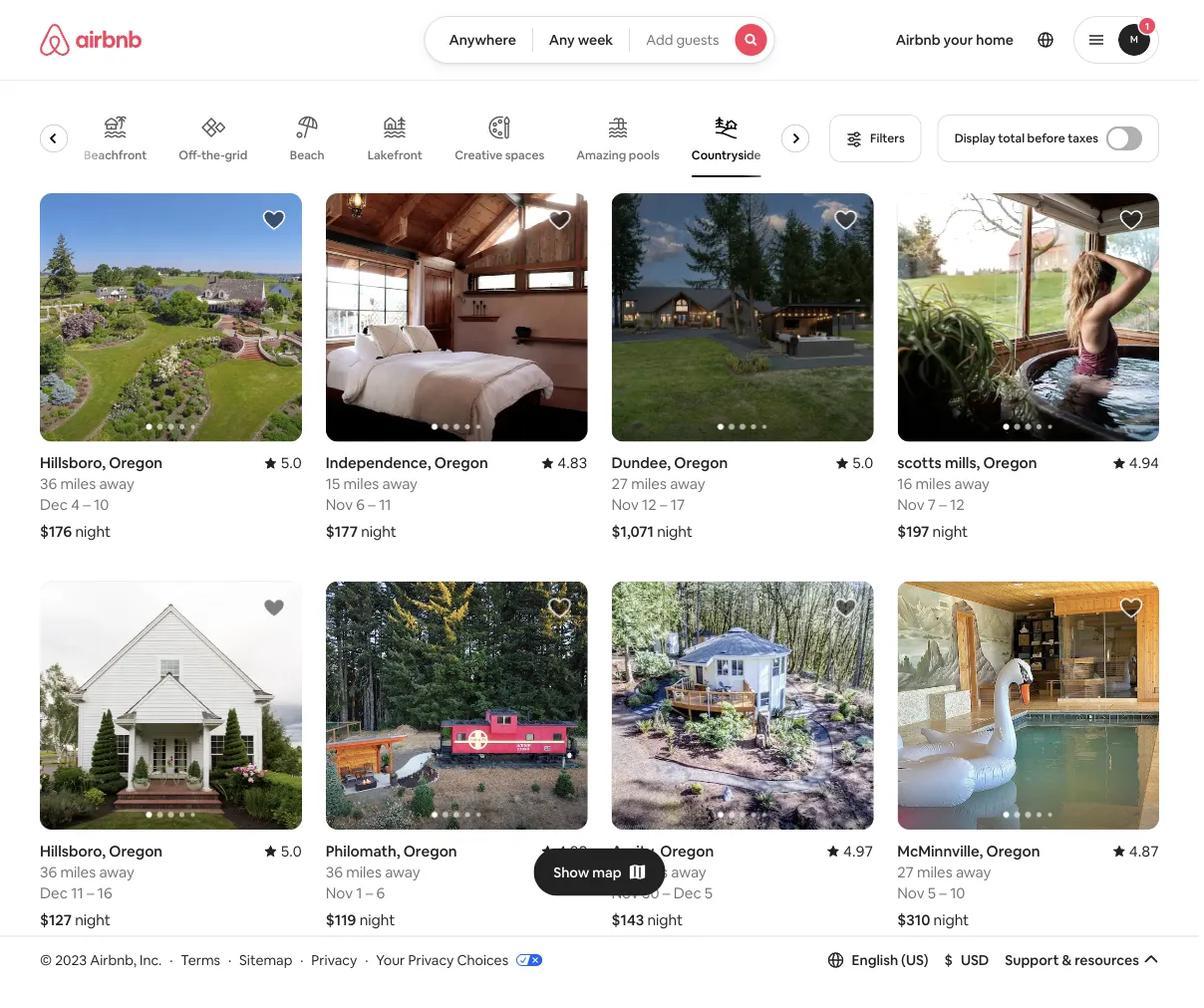 Task type: vqa. For each thing, say whether or not it's contained in the screenshot.
'by' within the 'Unforgettable activities hosted by locals'
no



Task type: describe. For each thing, give the bounding box(es) containing it.
oregon for dundee, oregon 27 miles away nov 12 – 17 $1,071 night
[[674, 454, 728, 473]]

30
[[642, 884, 659, 903]]

display total before taxes button
[[938, 115, 1159, 162]]

show
[[553, 864, 589, 882]]

4.98
[[557, 842, 588, 861]]

5.0 for dundee, oregon 27 miles away nov 12 – 17 $1,071 night
[[852, 454, 873, 473]]

6 inside philomath, oregon 36 miles away nov 1 – 6 $119 night
[[376, 884, 385, 903]]

airbnb your home
[[896, 31, 1014, 49]]

1 button
[[1073, 16, 1159, 64]]

privacy link
[[311, 951, 357, 969]]

4 · from the left
[[365, 951, 368, 969]]

creative spaces
[[455, 148, 545, 163]]

4.87 out of 5 average rating image
[[1113, 842, 1159, 861]]

mcminnville, oregon 27 miles away nov 5 – 10 $310 night
[[897, 842, 1040, 930]]

add to wishlist: mcminnville, oregon image
[[1119, 597, 1143, 621]]

off-the-grid
[[179, 147, 248, 163]]

$177
[[326, 522, 358, 542]]

7
[[928, 495, 936, 515]]

countryside
[[692, 148, 762, 163]]

away inside the scotts mills, oregon 16 miles away nov 7 – 12 $197 night
[[954, 475, 990, 494]]

add to wishlist: independence, oregon image
[[548, 208, 572, 232]]

lakefront
[[368, 148, 423, 163]]

12 inside the dundee, oregon 27 miles away nov 12 – 17 $1,071 night
[[642, 495, 657, 515]]

terms link
[[181, 951, 220, 969]]

$310
[[897, 911, 930, 930]]

16 inside the scotts mills, oregon 16 miles away nov 7 – 12 $197 night
[[897, 475, 912, 494]]

map
[[592, 864, 622, 882]]

16 inside hillsboro, oregon 36 miles away dec 11 – 16 $127 night
[[97, 884, 112, 903]]

philomath, oregon 36 miles away nov 1 – 6 $119 night
[[326, 842, 457, 930]]

add to wishlist: dundee, oregon image
[[833, 208, 857, 232]]

27 for mcminnville, oregon
[[897, 863, 914, 882]]

– for independence, oregon 15 miles away nov 6 – 11 $177 night
[[368, 495, 376, 515]]

display total before taxes
[[955, 131, 1098, 146]]

– for hillsboro, oregon 36 miles away dec 4 – 10 $176 night
[[83, 495, 90, 515]]

scotts mills, oregon 16 miles away nov 7 – 12 $197 night
[[897, 454, 1037, 542]]

show map
[[553, 864, 622, 882]]

support & resources
[[1005, 952, 1139, 970]]

home
[[976, 31, 1014, 49]]

inc.
[[140, 951, 162, 969]]

night for mcminnville, oregon 27 miles away nov 5 – 10 $310 night
[[933, 911, 969, 930]]

amazing pools
[[577, 148, 660, 163]]

dundee,
[[611, 454, 671, 473]]

week
[[578, 31, 613, 49]]

17
[[671, 495, 685, 515]]

– for dundee, oregon 27 miles away nov 12 – 17 $1,071 night
[[660, 495, 667, 515]]

– for mcminnville, oregon 27 miles away nov 5 – 10 $310 night
[[939, 884, 947, 903]]

4.87
[[1129, 842, 1159, 861]]

night for hillsboro, oregon 36 miles away dec 4 – 10 $176 night
[[75, 522, 111, 542]]

5.0 out of 5 average rating image for dundee, oregon 27 miles away nov 12 – 17 $1,071 night
[[836, 454, 873, 473]]

27 for dundee, oregon
[[611, 475, 628, 494]]

airbnb your home link
[[884, 19, 1026, 61]]

2023
[[55, 951, 87, 969]]

display
[[955, 131, 995, 146]]

add
[[646, 31, 673, 49]]

your
[[943, 31, 973, 49]]

1 · from the left
[[170, 951, 173, 969]]

english
[[852, 952, 898, 970]]

11 inside hillsboro, oregon 36 miles away dec 11 – 16 $127 night
[[71, 884, 83, 903]]

$143
[[611, 911, 644, 930]]

&
[[1062, 952, 1072, 970]]

any week
[[549, 31, 613, 49]]

1 privacy from the left
[[311, 951, 357, 969]]

night inside the scotts mills, oregon 16 miles away nov 7 – 12 $197 night
[[932, 522, 968, 542]]

spaces
[[506, 148, 545, 163]]

1 inside philomath, oregon 36 miles away nov 1 – 6 $119 night
[[356, 884, 362, 903]]

nov for mcminnville, oregon
[[897, 884, 924, 903]]

add guests button
[[629, 16, 775, 64]]

nov inside the scotts mills, oregon 16 miles away nov 7 – 12 $197 night
[[897, 495, 924, 515]]

total
[[998, 131, 1025, 146]]

away for independence, oregon 15 miles away nov 6 – 11 $177 night
[[382, 475, 417, 494]]

amity, oregon 20 miles away nov 30 – dec 5 $143 night
[[611, 842, 714, 930]]

english (us) button
[[828, 952, 929, 970]]

15
[[326, 475, 340, 494]]

the-
[[202, 147, 225, 163]]

$ usd
[[944, 952, 989, 970]]

– for philomath, oregon 36 miles away nov 1 – 6 $119 night
[[366, 884, 373, 903]]

none search field containing anywhere
[[424, 16, 775, 64]]

filters button
[[829, 115, 922, 162]]

before
[[1027, 131, 1065, 146]]

1 inside 1 dropdown button
[[1145, 19, 1149, 32]]

$197
[[897, 522, 929, 542]]

miles for dundee, oregon 27 miles away nov 12 – 17 $1,071 night
[[631, 475, 667, 494]]

hillsboro, for 11
[[40, 842, 106, 861]]

creative
[[455, 148, 503, 163]]

oregon for philomath, oregon 36 miles away nov 1 – 6 $119 night
[[403, 842, 457, 861]]

miles for hillsboro, oregon 36 miles away dec 11 – 16 $127 night
[[60, 863, 96, 882]]

hillsboro, oregon 36 miles away dec 4 – 10 $176 night
[[40, 454, 163, 542]]

add to wishlist: philomath, oregon image
[[548, 597, 572, 621]]

your privacy choices
[[376, 951, 508, 969]]

miles for independence, oregon 15 miles away nov 6 – 11 $177 night
[[343, 475, 379, 494]]

mcminnville,
[[897, 842, 983, 861]]

any
[[549, 31, 575, 49]]

4
[[71, 495, 80, 515]]

amity,
[[611, 842, 657, 861]]

miles for philomath, oregon 36 miles away nov 1 – 6 $119 night
[[346, 863, 382, 882]]

add guests
[[646, 31, 719, 49]]

away for mcminnville, oregon 27 miles away nov 5 – 10 $310 night
[[956, 863, 991, 882]]

nov for amity, oregon
[[611, 884, 639, 903]]

add to wishlist: amity, oregon image
[[833, 597, 857, 621]]

any week button
[[532, 16, 630, 64]]

sitemap link
[[239, 951, 292, 969]]

miles inside the scotts mills, oregon 16 miles away nov 7 – 12 $197 night
[[915, 475, 951, 494]]

philomath,
[[326, 842, 400, 861]]

night inside amity, oregon 20 miles away nov 30 – dec 5 $143 night
[[647, 911, 683, 930]]

add to wishlist: hillsboro, oregon image
[[262, 208, 286, 232]]

hillsboro, oregon 36 miles away dec 11 – 16 $127 night
[[40, 842, 163, 930]]



Task type: locate. For each thing, give the bounding box(es) containing it.
0 horizontal spatial 1
[[356, 884, 362, 903]]

oregon inside philomath, oregon 36 miles away nov 1 – 6 $119 night
[[403, 842, 457, 861]]

4.83 out of 5 average rating image
[[541, 454, 588, 473]]

away for hillsboro, oregon 36 miles away dec 11 – 16 $127 night
[[99, 863, 134, 882]]

11 inside independence, oregon 15 miles away nov 6 – 11 $177 night
[[379, 495, 391, 515]]

2 · from the left
[[228, 951, 231, 969]]

– inside hillsboro, oregon 36 miles away dec 11 – 16 $127 night
[[87, 884, 94, 903]]

– inside the scotts mills, oregon 16 miles away nov 7 – 12 $197 night
[[939, 495, 947, 515]]

10 down mcminnville,
[[950, 884, 965, 903]]

group containing off-the-grid
[[0, 100, 817, 177]]

0 horizontal spatial 10
[[94, 495, 109, 515]]

show map button
[[533, 849, 666, 897]]

anywhere button
[[424, 16, 533, 64]]

– inside the dundee, oregon 27 miles away nov 12 – 17 $1,071 night
[[660, 495, 667, 515]]

10 inside mcminnville, oregon 27 miles away nov 5 – 10 $310 night
[[950, 884, 965, 903]]

airbnb
[[896, 31, 941, 49]]

5.0 for hillsboro, oregon 36 miles away dec 4 – 10 $176 night
[[280, 454, 302, 473]]

– up the © 2023 airbnb, inc. ·
[[87, 884, 94, 903]]

away inside philomath, oregon 36 miles away nov 1 – 6 $119 night
[[385, 863, 420, 882]]

$1,071
[[611, 522, 654, 542]]

1 horizontal spatial 16
[[897, 475, 912, 494]]

dec inside hillsboro, oregon 36 miles away dec 11 – 16 $127 night
[[40, 884, 68, 903]]

2 12 from the left
[[950, 495, 965, 515]]

away
[[99, 475, 134, 494], [382, 475, 417, 494], [670, 475, 705, 494], [954, 475, 990, 494], [99, 863, 134, 882], [385, 863, 420, 882], [671, 863, 706, 882], [956, 863, 991, 882]]

oregon inside independence, oregon 15 miles away nov 6 – 11 $177 night
[[434, 454, 488, 473]]

dundee, oregon 27 miles away nov 12 – 17 $1,071 night
[[611, 454, 728, 542]]

5.0 left philomath,
[[280, 842, 302, 861]]

36 inside hillsboro, oregon 36 miles away dec 4 – 10 $176 night
[[40, 475, 57, 494]]

·
[[170, 951, 173, 969], [228, 951, 231, 969], [300, 951, 303, 969], [365, 951, 368, 969]]

0 horizontal spatial privacy
[[311, 951, 357, 969]]

(us)
[[901, 952, 929, 970]]

0 horizontal spatial 5
[[705, 884, 713, 903]]

5 inside mcminnville, oregon 27 miles away nov 5 – 10 $310 night
[[928, 884, 936, 903]]

4.83
[[557, 454, 588, 473]]

nov for philomath, oregon
[[326, 884, 353, 903]]

nov for independence, oregon
[[326, 495, 353, 515]]

5 right '30'
[[705, 884, 713, 903]]

11 up $127
[[71, 884, 83, 903]]

6 down philomath,
[[376, 884, 385, 903]]

–
[[83, 495, 90, 515], [368, 495, 376, 515], [660, 495, 667, 515], [939, 495, 947, 515], [87, 884, 94, 903], [366, 884, 373, 903], [663, 884, 670, 903], [939, 884, 947, 903]]

36 inside philomath, oregon 36 miles away nov 1 – 6 $119 night
[[326, 863, 343, 882]]

independence,
[[326, 454, 431, 473]]

5.0 left 'independence,'
[[280, 454, 302, 473]]

night inside independence, oregon 15 miles away nov 6 – 11 $177 night
[[361, 522, 397, 542]]

miles up 7
[[915, 475, 951, 494]]

oregon inside hillsboro, oregon 36 miles away dec 4 – 10 $176 night
[[109, 454, 163, 473]]

4.94
[[1129, 454, 1159, 473]]

away for hillsboro, oregon 36 miles away dec 4 – 10 $176 night
[[99, 475, 134, 494]]

dec
[[40, 495, 68, 515], [40, 884, 68, 903], [673, 884, 701, 903]]

english (us)
[[852, 952, 929, 970]]

support & resources button
[[1005, 952, 1159, 970]]

4.97 out of 5 average rating image
[[827, 842, 873, 861]]

away inside hillsboro, oregon 36 miles away dec 4 – 10 $176 night
[[99, 475, 134, 494]]

miles down philomath,
[[346, 863, 382, 882]]

1 horizontal spatial privacy
[[408, 951, 454, 969]]

dec for dec 4 – 10
[[40, 495, 68, 515]]

night
[[75, 522, 111, 542], [361, 522, 397, 542], [657, 522, 693, 542], [932, 522, 968, 542], [75, 911, 110, 930], [359, 911, 395, 930], [647, 911, 683, 930], [933, 911, 969, 930]]

0 vertical spatial 11
[[379, 495, 391, 515]]

away for philomath, oregon 36 miles away nov 1 – 6 $119 night
[[385, 863, 420, 882]]

night inside mcminnville, oregon 27 miles away nov 5 – 10 $310 night
[[933, 911, 969, 930]]

· left your
[[365, 951, 368, 969]]

nov down 20
[[611, 884, 639, 903]]

oregon inside hillsboro, oregon 36 miles away dec 11 – 16 $127 night
[[109, 842, 163, 861]]

nov inside amity, oregon 20 miles away nov 30 – dec 5 $143 night
[[611, 884, 639, 903]]

castles
[[4, 148, 45, 163]]

away inside amity, oregon 20 miles away nov 30 – dec 5 $143 night
[[671, 863, 706, 882]]

oregon for amity, oregon 20 miles away nov 30 – dec 5 $143 night
[[660, 842, 714, 861]]

profile element
[[799, 0, 1159, 80]]

– inside philomath, oregon 36 miles away nov 1 – 6 $119 night
[[366, 884, 373, 903]]

0 horizontal spatial 27
[[611, 475, 628, 494]]

27
[[611, 475, 628, 494], [897, 863, 914, 882]]

1 12 from the left
[[642, 495, 657, 515]]

– for hillsboro, oregon 36 miles away dec 11 – 16 $127 night
[[87, 884, 94, 903]]

choices
[[457, 951, 508, 969]]

16 up the © 2023 airbnb, inc. ·
[[97, 884, 112, 903]]

beach
[[290, 148, 325, 163]]

night for hillsboro, oregon 36 miles away dec 11 – 16 $127 night
[[75, 911, 110, 930]]

oregon inside the dundee, oregon 27 miles away nov 12 – 17 $1,071 night
[[674, 454, 728, 473]]

27 down dundee,
[[611, 475, 628, 494]]

1 vertical spatial 6
[[376, 884, 385, 903]]

your
[[376, 951, 405, 969]]

1 vertical spatial hillsboro,
[[40, 842, 106, 861]]

filters
[[870, 131, 905, 146]]

11
[[379, 495, 391, 515], [71, 884, 83, 903]]

nov up $119
[[326, 884, 353, 903]]

20
[[611, 863, 629, 882]]

nov up $310
[[897, 884, 924, 903]]

night for independence, oregon 15 miles away nov 6 – 11 $177 night
[[361, 522, 397, 542]]

pools
[[629, 148, 660, 163]]

airbnb,
[[90, 951, 137, 969]]

– left 17
[[660, 495, 667, 515]]

– right 7
[[939, 495, 947, 515]]

5 inside amity, oregon 20 miles away nov 30 – dec 5 $143 night
[[705, 884, 713, 903]]

5.0 out of 5 average rating image for hillsboro, oregon 36 miles away dec 11 – 16 $127 night
[[265, 842, 302, 861]]

away inside the dundee, oregon 27 miles away nov 12 – 17 $1,071 night
[[670, 475, 705, 494]]

oregon inside the scotts mills, oregon 16 miles away nov 7 – 12 $197 night
[[983, 454, 1037, 473]]

1 horizontal spatial 27
[[897, 863, 914, 882]]

0 horizontal spatial 11
[[71, 884, 83, 903]]

nov inside mcminnville, oregon 27 miles away nov 5 – 10 $310 night
[[897, 884, 924, 903]]

oregon inside mcminnville, oregon 27 miles away nov 5 – 10 $310 night
[[986, 842, 1040, 861]]

5.0 left scotts
[[852, 454, 873, 473]]

36 down philomath,
[[326, 863, 343, 882]]

5.0 out of 5 average rating image for hillsboro, oregon 36 miles away dec 4 – 10 $176 night
[[265, 454, 302, 473]]

– down mcminnville,
[[939, 884, 947, 903]]

miles down mcminnville,
[[917, 863, 952, 882]]

©
[[40, 951, 52, 969]]

hillsboro, inside hillsboro, oregon 36 miles away dec 4 – 10 $176 night
[[40, 454, 106, 473]]

hillsboro,
[[40, 454, 106, 473], [40, 842, 106, 861]]

night down 4
[[75, 522, 111, 542]]

miles down 'independence,'
[[343, 475, 379, 494]]

miles down dundee,
[[631, 475, 667, 494]]

$
[[944, 952, 953, 970]]

miles inside independence, oregon 15 miles away nov 6 – 11 $177 night
[[343, 475, 379, 494]]

$119
[[326, 911, 356, 930]]

1 horizontal spatial 12
[[950, 495, 965, 515]]

nov down 15
[[326, 495, 353, 515]]

36 inside hillsboro, oregon 36 miles away dec 11 – 16 $127 night
[[40, 863, 57, 882]]

miles up '30'
[[632, 863, 668, 882]]

oregon for hillsboro, oregon 36 miles away dec 4 – 10 $176 night
[[109, 454, 163, 473]]

grid
[[225, 147, 248, 163]]

1 horizontal spatial 6
[[376, 884, 385, 903]]

10 inside hillsboro, oregon 36 miles away dec 4 – 10 $176 night
[[94, 495, 109, 515]]

nov left 7
[[897, 495, 924, 515]]

nov inside independence, oregon 15 miles away nov 6 – 11 $177 night
[[326, 495, 353, 515]]

night right $119
[[359, 911, 395, 930]]

1 horizontal spatial 10
[[950, 884, 965, 903]]

© 2023 airbnb, inc. ·
[[40, 951, 173, 969]]

12 inside the scotts mills, oregon 16 miles away nov 7 – 12 $197 night
[[950, 495, 965, 515]]

miles inside hillsboro, oregon 36 miles away dec 11 – 16 $127 night
[[60, 863, 96, 882]]

night right $127
[[75, 911, 110, 930]]

1 horizontal spatial 11
[[379, 495, 391, 515]]

dec inside hillsboro, oregon 36 miles away dec 4 – 10 $176 night
[[40, 495, 68, 515]]

0 vertical spatial 27
[[611, 475, 628, 494]]

None search field
[[424, 16, 775, 64]]

oregon for hillsboro, oregon 36 miles away dec 11 – 16 $127 night
[[109, 842, 163, 861]]

· right inc.
[[170, 951, 173, 969]]

5.0 out of 5 average rating image left scotts
[[836, 454, 873, 473]]

· right terms
[[228, 951, 231, 969]]

night down 7
[[932, 522, 968, 542]]

11 down 'independence,'
[[379, 495, 391, 515]]

nov for dundee, oregon
[[611, 495, 639, 515]]

night down 17
[[657, 522, 693, 542]]

0 horizontal spatial 6
[[356, 495, 365, 515]]

36 for dec 11 – 16
[[40, 863, 57, 882]]

away inside independence, oregon 15 miles away nov 6 – 11 $177 night
[[382, 475, 417, 494]]

36 up $176
[[40, 475, 57, 494]]

hillsboro, inside hillsboro, oregon 36 miles away dec 11 – 16 $127 night
[[40, 842, 106, 861]]

terms
[[181, 951, 220, 969]]

12
[[642, 495, 657, 515], [950, 495, 965, 515]]

add to wishlist: scotts mills, oregon image
[[1119, 208, 1143, 232]]

dec inside amity, oregon 20 miles away nov 30 – dec 5 $143 night
[[673, 884, 701, 903]]

– inside hillsboro, oregon 36 miles away dec 4 – 10 $176 night
[[83, 495, 90, 515]]

16 down scotts
[[897, 475, 912, 494]]

dec up $127
[[40, 884, 68, 903]]

– right 4
[[83, 495, 90, 515]]

beachfront
[[84, 148, 147, 163]]

usd
[[961, 952, 989, 970]]

guests
[[676, 31, 719, 49]]

away inside mcminnville, oregon 27 miles away nov 5 – 10 $310 night
[[956, 863, 991, 882]]

0 vertical spatial 1
[[1145, 19, 1149, 32]]

anywhere
[[449, 31, 516, 49]]

1 horizontal spatial 5
[[928, 884, 936, 903]]

36 up $127
[[40, 863, 57, 882]]

miles up 4
[[60, 475, 96, 494]]

0 vertical spatial 6
[[356, 495, 365, 515]]

6 inside independence, oregon 15 miles away nov 6 – 11 $177 night
[[356, 495, 365, 515]]

away for amity, oregon 20 miles away nov 30 – dec 5 $143 night
[[671, 863, 706, 882]]

oregon for mcminnville, oregon 27 miles away nov 5 – 10 $310 night
[[986, 842, 1040, 861]]

10 right 4
[[94, 495, 109, 515]]

10 for nov 5 – 10
[[950, 884, 965, 903]]

16
[[897, 475, 912, 494], [97, 884, 112, 903]]

night for philomath, oregon 36 miles away nov 1 – 6 $119 night
[[359, 911, 395, 930]]

3 · from the left
[[300, 951, 303, 969]]

dec for dec 11 – 16
[[40, 884, 68, 903]]

miles inside amity, oregon 20 miles away nov 30 – dec 5 $143 night
[[632, 863, 668, 882]]

4.97
[[843, 842, 873, 861]]

dec right '30'
[[673, 884, 701, 903]]

5.0 out of 5 average rating image
[[265, 454, 302, 473], [836, 454, 873, 473], [265, 842, 302, 861]]

36
[[40, 475, 57, 494], [40, 863, 57, 882], [326, 863, 343, 882]]

1 vertical spatial 16
[[97, 884, 112, 903]]

miles for mcminnville, oregon 27 miles away nov 5 – 10 $310 night
[[917, 863, 952, 882]]

away for dundee, oregon 27 miles away nov 12 – 17 $1,071 night
[[670, 475, 705, 494]]

4.98 out of 5 average rating image
[[541, 842, 588, 861]]

– inside mcminnville, oregon 27 miles away nov 5 – 10 $310 night
[[939, 884, 947, 903]]

miles inside the dundee, oregon 27 miles away nov 12 – 17 $1,071 night
[[631, 475, 667, 494]]

your privacy choices link
[[376, 951, 542, 971]]

resources
[[1075, 952, 1139, 970]]

night inside philomath, oregon 36 miles away nov 1 – 6 $119 night
[[359, 911, 395, 930]]

– down 'independence,'
[[368, 495, 376, 515]]

5.0
[[280, 454, 302, 473], [852, 454, 873, 473], [280, 842, 302, 861]]

27 inside mcminnville, oregon 27 miles away nov 5 – 10 $310 night
[[897, 863, 914, 882]]

10 for dec 4 – 10
[[94, 495, 109, 515]]

$127
[[40, 911, 72, 930]]

oregon inside amity, oregon 20 miles away nov 30 – dec 5 $143 night
[[660, 842, 714, 861]]

1 vertical spatial 1
[[356, 884, 362, 903]]

27 down mcminnville,
[[897, 863, 914, 882]]

0 horizontal spatial 16
[[97, 884, 112, 903]]

hillsboro, for 4
[[40, 454, 106, 473]]

12 left 17
[[642, 495, 657, 515]]

36 for dec 4 – 10
[[40, 475, 57, 494]]

miles inside philomath, oregon 36 miles away nov 1 – 6 $119 night
[[346, 863, 382, 882]]

off-
[[179, 147, 202, 163]]

1 hillsboro, from the top
[[40, 454, 106, 473]]

1 vertical spatial 11
[[71, 884, 83, 903]]

hillsboro, up $127
[[40, 842, 106, 861]]

0 vertical spatial hillsboro,
[[40, 454, 106, 473]]

– inside amity, oregon 20 miles away nov 30 – dec 5 $143 night
[[663, 884, 670, 903]]

night down '30'
[[647, 911, 683, 930]]

1 vertical spatial 10
[[950, 884, 965, 903]]

miles inside hillsboro, oregon 36 miles away dec 4 – 10 $176 night
[[60, 475, 96, 494]]

privacy right your
[[408, 951, 454, 969]]

privacy down $119
[[311, 951, 357, 969]]

nov
[[326, 495, 353, 515], [611, 495, 639, 515], [897, 495, 924, 515], [326, 884, 353, 903], [611, 884, 639, 903], [897, 884, 924, 903]]

sitemap
[[239, 951, 292, 969]]

– for amity, oregon 20 miles away nov 30 – dec 5 $143 night
[[663, 884, 670, 903]]

night right $177
[[361, 522, 397, 542]]

nov up $1,071
[[611, 495, 639, 515]]

· left privacy link
[[300, 951, 303, 969]]

miles for hillsboro, oregon 36 miles away dec 4 – 10 $176 night
[[60, 475, 96, 494]]

12 right 7
[[950, 495, 965, 515]]

– inside independence, oregon 15 miles away nov 6 – 11 $177 night
[[368, 495, 376, 515]]

27 inside the dundee, oregon 27 miles away nov 12 – 17 $1,071 night
[[611, 475, 628, 494]]

0 vertical spatial 16
[[897, 475, 912, 494]]

0 horizontal spatial 12
[[642, 495, 657, 515]]

2 5 from the left
[[928, 884, 936, 903]]

taxes
[[1068, 131, 1098, 146]]

1 horizontal spatial 1
[[1145, 19, 1149, 32]]

miles for amity, oregon 20 miles away nov 30 – dec 5 $143 night
[[632, 863, 668, 882]]

– right '30'
[[663, 884, 670, 903]]

mills,
[[945, 454, 980, 473]]

36 for nov 1 – 6
[[326, 863, 343, 882]]

scotts
[[897, 454, 942, 473]]

miles inside mcminnville, oregon 27 miles away nov 5 – 10 $310 night
[[917, 863, 952, 882]]

5.0 out of 5 average rating image left philomath,
[[265, 842, 302, 861]]

1 5 from the left
[[705, 884, 713, 903]]

night for dundee, oregon 27 miles away nov 12 – 17 $1,071 night
[[657, 522, 693, 542]]

1 vertical spatial 27
[[897, 863, 914, 882]]

terms · sitemap · privacy
[[181, 951, 357, 969]]

support
[[1005, 952, 1059, 970]]

$176
[[40, 522, 72, 542]]

hillsboro, up 4
[[40, 454, 106, 473]]

– down philomath,
[[366, 884, 373, 903]]

oregon
[[109, 454, 163, 473], [434, 454, 488, 473], [674, 454, 728, 473], [983, 454, 1037, 473], [109, 842, 163, 861], [403, 842, 457, 861], [660, 842, 714, 861], [986, 842, 1040, 861]]

oregon for independence, oregon 15 miles away nov 6 – 11 $177 night
[[434, 454, 488, 473]]

5.0 out of 5 average rating image left 'independence,'
[[265, 454, 302, 473]]

amazing
[[577, 148, 627, 163]]

5.0 for hillsboro, oregon 36 miles away dec 11 – 16 $127 night
[[280, 842, 302, 861]]

miles up $127
[[60, 863, 96, 882]]

night inside the dundee, oregon 27 miles away nov 12 – 17 $1,071 night
[[657, 522, 693, 542]]

5 up $310
[[928, 884, 936, 903]]

2 hillsboro, from the top
[[40, 842, 106, 861]]

add to wishlist: hillsboro, oregon image
[[262, 597, 286, 621]]

10
[[94, 495, 109, 515], [950, 884, 965, 903]]

4.94 out of 5 average rating image
[[1113, 454, 1159, 473]]

night inside hillsboro, oregon 36 miles away dec 11 – 16 $127 night
[[75, 911, 110, 930]]

group
[[0, 100, 817, 177], [40, 193, 302, 442], [326, 193, 588, 442], [611, 193, 873, 442], [897, 193, 1159, 442], [40, 582, 302, 830], [326, 582, 588, 830], [611, 582, 873, 830], [897, 582, 1159, 830], [40, 970, 302, 985], [326, 970, 588, 985], [611, 970, 873, 985], [897, 970, 1159, 985]]

night inside hillsboro, oregon 36 miles away dec 4 – 10 $176 night
[[75, 522, 111, 542]]

nov inside philomath, oregon 36 miles away nov 1 – 6 $119 night
[[326, 884, 353, 903]]

miles
[[60, 475, 96, 494], [343, 475, 379, 494], [631, 475, 667, 494], [915, 475, 951, 494], [60, 863, 96, 882], [346, 863, 382, 882], [632, 863, 668, 882], [917, 863, 952, 882]]

0 vertical spatial 10
[[94, 495, 109, 515]]

away inside hillsboro, oregon 36 miles away dec 11 – 16 $127 night
[[99, 863, 134, 882]]

independence, oregon 15 miles away nov 6 – 11 $177 night
[[326, 454, 488, 542]]

dec left 4
[[40, 495, 68, 515]]

6 up $177
[[356, 495, 365, 515]]

2 privacy from the left
[[408, 951, 454, 969]]

nov inside the dundee, oregon 27 miles away nov 12 – 17 $1,071 night
[[611, 495, 639, 515]]

night right $310
[[933, 911, 969, 930]]



